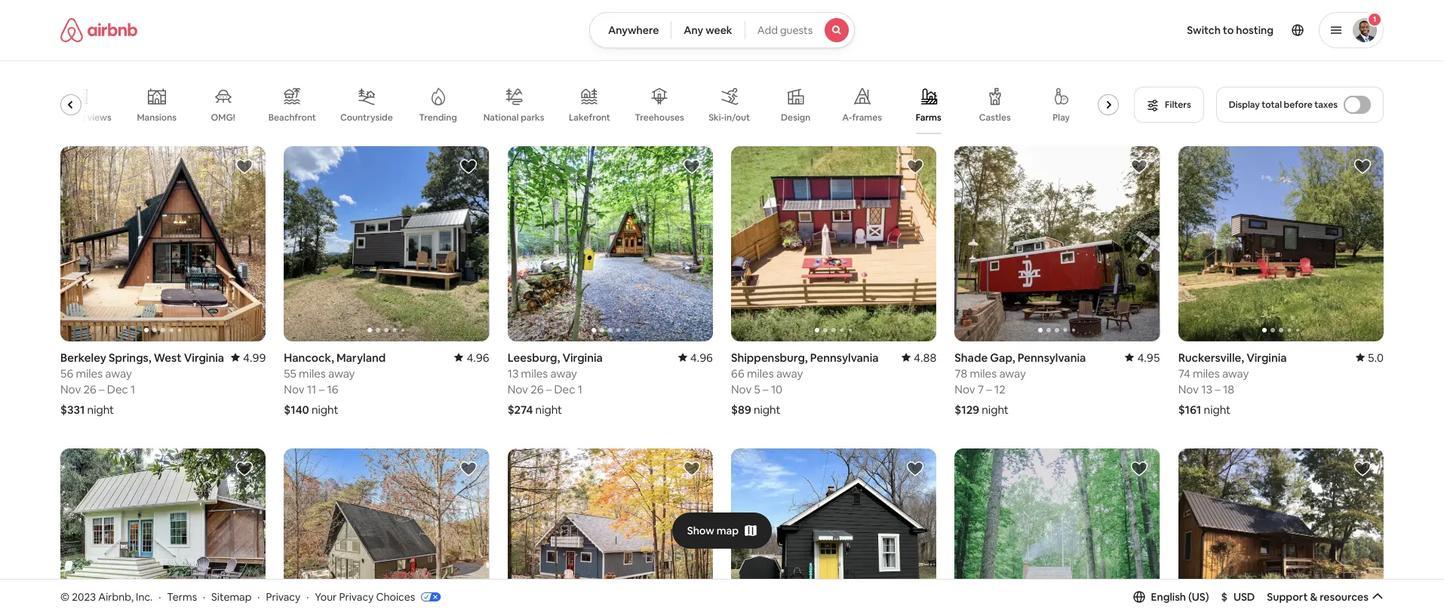 Task type: vqa. For each thing, say whether or not it's contained in the screenshot.
Anywhere
yes



Task type: describe. For each thing, give the bounding box(es) containing it.
– for shippensburg, pennsylvania
[[763, 382, 768, 397]]

7
[[978, 382, 984, 397]]

night inside ruckersville, virginia 74 miles away nov 13 – 18 $161 night
[[1204, 403, 1231, 417]]

add
[[757, 23, 778, 37]]

miles for shippensburg, pennsylvania
[[747, 366, 774, 381]]

map
[[717, 524, 739, 538]]

support
[[1267, 591, 1308, 604]]

away inside berkeley springs, west virginia 56 miles away nov 26 – dec 1 $331 night
[[105, 366, 132, 381]]

treehouses
[[635, 112, 684, 124]]

add guests
[[757, 23, 813, 37]]

away for leesburg, virginia
[[550, 366, 577, 381]]

gap,
[[990, 351, 1015, 365]]

taxes
[[1314, 99, 1338, 111]]

5.0 out of 5 average rating image
[[1356, 351, 1384, 365]]

&
[[1310, 591, 1317, 604]]

play
[[1053, 112, 1070, 124]]

frames
[[852, 112, 882, 124]]

– for hancock, maryland
[[319, 382, 325, 397]]

nov for leesburg, virginia
[[507, 382, 528, 397]]

©
[[60, 590, 70, 604]]

design
[[781, 112, 811, 124]]

national
[[483, 111, 519, 124]]

add to wishlist: shade gap, pennsylvania image
[[1130, 158, 1148, 176]]

terms link
[[167, 590, 197, 604]]

any week button
[[671, 12, 745, 48]]

(us)
[[1188, 591, 1209, 604]]

nov for hancock, maryland
[[284, 382, 305, 397]]

show map
[[687, 524, 739, 538]]

2 privacy from the left
[[339, 590, 374, 604]]

13 inside leesburg, virginia 13 miles away nov 26 – dec 1 $274 night
[[507, 366, 519, 381]]

4.96 for leesburg, virginia 13 miles away nov 26 – dec 1 $274 night
[[690, 351, 713, 365]]

miles inside shade gap, pennsylvania 78 miles away nov 7 – 12 $129 night
[[970, 366, 997, 381]]

nov inside shade gap, pennsylvania 78 miles away nov 7 – 12 $129 night
[[955, 382, 975, 397]]

berkeley springs, west virginia 56 miles away nov 26 – dec 1 $331 night
[[60, 351, 224, 417]]

leesburg, virginia 13 miles away nov 26 – dec 1 $274 night
[[507, 351, 603, 417]]

berkeley
[[60, 351, 106, 365]]

shade
[[955, 351, 988, 365]]

26 inside berkeley springs, west virginia 56 miles away nov 26 – dec 1 $331 night
[[83, 382, 96, 397]]

farms
[[916, 112, 941, 124]]

usd
[[1233, 591, 1255, 604]]

night inside leesburg, virginia 13 miles away nov 26 – dec 1 $274 night
[[535, 403, 562, 417]]

$ usd
[[1221, 591, 1255, 604]]

hancock, maryland 55 miles away nov 11 – 16 $140 night
[[284, 351, 386, 417]]

4.95
[[1137, 351, 1160, 365]]

in/out
[[724, 112, 750, 124]]

display total before taxes button
[[1216, 87, 1384, 123]]

night inside shade gap, pennsylvania 78 miles away nov 7 – 12 $129 night
[[982, 403, 1009, 417]]

anywhere button
[[589, 12, 672, 48]]

$161
[[1178, 403, 1201, 417]]

3 · from the left
[[257, 590, 260, 604]]

66
[[731, 366, 744, 381]]

english (us) button
[[1133, 591, 1209, 604]]

filters button
[[1134, 87, 1204, 123]]

1 button
[[1319, 12, 1384, 48]]

5
[[754, 382, 760, 397]]

4.99
[[243, 351, 266, 365]]

trending
[[419, 112, 457, 124]]

amazing
[[48, 111, 85, 124]]

add to wishlist: berkeley springs, west virginia image
[[236, 158, 254, 176]]

west
[[154, 351, 182, 365]]

nov inside berkeley springs, west virginia 56 miles away nov 26 – dec 1 $331 night
[[60, 382, 81, 397]]

– inside berkeley springs, west virginia 56 miles away nov 26 – dec 1 $331 night
[[99, 382, 105, 397]]

$331
[[60, 403, 85, 417]]

55
[[284, 366, 296, 381]]

switch to hosting
[[1187, 23, 1274, 37]]

© 2023 airbnb, inc. ·
[[60, 590, 161, 604]]

english (us)
[[1151, 591, 1209, 604]]

away for ruckersville, virginia
[[1222, 366, 1249, 381]]

total
[[1262, 99, 1282, 111]]

add to wishlist: purcellville, virginia image
[[1353, 460, 1372, 478]]

to
[[1223, 23, 1234, 37]]

lakefront
[[569, 112, 610, 124]]

add to wishlist: annapolis, maryland image
[[906, 460, 924, 478]]

springs,
[[109, 351, 151, 365]]

1 privacy from the left
[[266, 590, 300, 604]]

add to wishlist: ruckersville, virginia image
[[1353, 158, 1372, 176]]

add to wishlist: leesburg, virginia image
[[683, 158, 701, 176]]

any week
[[684, 23, 732, 37]]

airbnb,
[[98, 590, 134, 604]]

1 · from the left
[[159, 590, 161, 604]]

group containing amazing views
[[48, 75, 1125, 134]]

miles for hancock, maryland
[[299, 366, 326, 381]]

add to wishlist: mount jackson, virginia image
[[683, 460, 701, 478]]

your
[[315, 590, 337, 604]]

views
[[87, 111, 111, 124]]

add to wishlist: shippensburg, pennsylvania image
[[906, 158, 924, 176]]

any
[[684, 23, 703, 37]]

sitemap
[[211, 590, 252, 604]]

4.96 for hancock, maryland 55 miles away nov 11 – 16 $140 night
[[467, 351, 489, 365]]

leesburg,
[[507, 351, 560, 365]]

support & resources button
[[1267, 591, 1384, 604]]

18
[[1223, 382, 1234, 397]]

away for shippensburg, pennsylvania
[[776, 366, 803, 381]]

4.88 out of 5 average rating image
[[902, 351, 937, 365]]

none search field containing anywhere
[[589, 12, 855, 48]]

4.95 out of 5 average rating image
[[1125, 351, 1160, 365]]

shippensburg, pennsylvania 66 miles away nov 5 – 10 $89 night
[[731, 351, 879, 417]]

resources
[[1320, 591, 1369, 604]]

terms · sitemap · privacy ·
[[167, 590, 309, 604]]

hancock,
[[284, 351, 334, 365]]



Task type: locate. For each thing, give the bounding box(es) containing it.
6 – from the left
[[1215, 382, 1220, 397]]

ski-
[[709, 112, 724, 124]]

13 inside ruckersville, virginia 74 miles away nov 13 – 18 $161 night
[[1201, 382, 1212, 397]]

56
[[60, 366, 73, 381]]

1 horizontal spatial privacy
[[339, 590, 374, 604]]

2023
[[72, 590, 96, 604]]

nov up $274
[[507, 382, 528, 397]]

6 nov from the left
[[1178, 382, 1199, 397]]

profile element
[[873, 0, 1384, 60]]

– left 18
[[1215, 382, 1220, 397]]

before
[[1284, 99, 1312, 111]]

ruckersville,
[[1178, 351, 1244, 365]]

display total before taxes
[[1229, 99, 1338, 111]]

–
[[99, 382, 105, 397], [319, 382, 325, 397], [763, 382, 768, 397], [986, 382, 992, 397], [546, 382, 552, 397], [1215, 382, 1220, 397]]

away inside shippensburg, pennsylvania 66 miles away nov 5 – 10 $89 night
[[776, 366, 803, 381]]

1 26 from the left
[[83, 382, 96, 397]]

anywhere
[[608, 23, 659, 37]]

privacy right your
[[339, 590, 374, 604]]

– right 11
[[319, 382, 325, 397]]

74
[[1178, 366, 1190, 381]]

$
[[1221, 591, 1227, 604]]

2 horizontal spatial 1
[[1373, 14, 1376, 24]]

– right 7
[[986, 382, 992, 397]]

nov
[[60, 382, 81, 397], [284, 382, 305, 397], [731, 382, 752, 397], [955, 382, 975, 397], [507, 382, 528, 397], [1178, 382, 1199, 397]]

1 virginia from the left
[[184, 351, 224, 365]]

– inside ruckersville, virginia 74 miles away nov 13 – 18 $161 night
[[1215, 382, 1220, 397]]

4 away from the left
[[999, 366, 1026, 381]]

night inside shippensburg, pennsylvania 66 miles away nov 5 – 10 $89 night
[[754, 403, 781, 417]]

– inside hancock, maryland 55 miles away nov 11 – 16 $140 night
[[319, 382, 325, 397]]

13 left 18
[[1201, 382, 1212, 397]]

1 horizontal spatial 1
[[578, 382, 582, 397]]

away up 16
[[328, 366, 355, 381]]

5 miles from the left
[[521, 366, 548, 381]]

maryland
[[336, 351, 386, 365]]

1 dec from the left
[[107, 382, 128, 397]]

5 nov from the left
[[507, 382, 528, 397]]

5 away from the left
[[550, 366, 577, 381]]

sitemap link
[[211, 590, 252, 604]]

– for ruckersville, virginia
[[1215, 382, 1220, 397]]

virginia for ruckersville,
[[1247, 351, 1287, 365]]

add to wishlist: charlottesville, virginia image
[[236, 460, 254, 478]]

3 miles from the left
[[747, 366, 774, 381]]

night inside berkeley springs, west virginia 56 miles away nov 26 – dec 1 $331 night
[[87, 403, 114, 417]]

dec inside leesburg, virginia 13 miles away nov 26 – dec 1 $274 night
[[554, 382, 575, 397]]

virginia right west
[[184, 351, 224, 365]]

show map button
[[672, 513, 772, 549]]

– inside leesburg, virginia 13 miles away nov 26 – dec 1 $274 night
[[546, 382, 552, 397]]

dec inside berkeley springs, west virginia 56 miles away nov 26 – dec 1 $331 night
[[107, 382, 128, 397]]

0 horizontal spatial dec
[[107, 382, 128, 397]]

privacy link
[[266, 590, 300, 604]]

away inside ruckersville, virginia 74 miles away nov 13 – 18 $161 night
[[1222, 366, 1249, 381]]

0 horizontal spatial 13
[[507, 366, 519, 381]]

night inside hancock, maryland 55 miles away nov 11 – 16 $140 night
[[312, 403, 338, 417]]

1 horizontal spatial dec
[[554, 382, 575, 397]]

miles inside hancock, maryland 55 miles away nov 11 – 16 $140 night
[[299, 366, 326, 381]]

26 inside leesburg, virginia 13 miles away nov 26 – dec 1 $274 night
[[531, 382, 544, 397]]

hosting
[[1236, 23, 1274, 37]]

2 4.96 out of 5 average rating image from the left
[[678, 351, 713, 365]]

– inside shippensburg, pennsylvania 66 miles away nov 5 – 10 $89 night
[[763, 382, 768, 397]]

2 horizontal spatial virginia
[[1247, 351, 1287, 365]]

3 virginia from the left
[[1247, 351, 1287, 365]]

display
[[1229, 99, 1260, 111]]

2 miles from the left
[[299, 366, 326, 381]]

away inside shade gap, pennsylvania 78 miles away nov 7 – 12 $129 night
[[999, 366, 1026, 381]]

miles for ruckersville, virginia
[[1193, 366, 1220, 381]]

4 – from the left
[[986, 382, 992, 397]]

26 up $331
[[83, 382, 96, 397]]

miles inside leesburg, virginia 13 miles away nov 26 – dec 1 $274 night
[[521, 366, 548, 381]]

terms
[[167, 590, 197, 604]]

5 night from the left
[[535, 403, 562, 417]]

1 inside leesburg, virginia 13 miles away nov 26 – dec 1 $274 night
[[578, 382, 582, 397]]

4 miles from the left
[[970, 366, 997, 381]]

1 away from the left
[[105, 366, 132, 381]]

support & resources
[[1267, 591, 1369, 604]]

amazing views
[[48, 111, 111, 124]]

filters
[[1165, 99, 1191, 111]]

4 nov from the left
[[955, 382, 975, 397]]

switch
[[1187, 23, 1221, 37]]

3 nov from the left
[[731, 382, 752, 397]]

pennsylvania inside shade gap, pennsylvania 78 miles away nov 7 – 12 $129 night
[[1017, 351, 1086, 365]]

add to wishlist: hancock, maryland image
[[459, 158, 477, 176]]

night down the 12
[[982, 403, 1009, 417]]

night
[[87, 403, 114, 417], [312, 403, 338, 417], [754, 403, 781, 417], [982, 403, 1009, 417], [535, 403, 562, 417], [1204, 403, 1231, 417]]

virginia right leesburg,
[[562, 351, 603, 365]]

night right $274
[[535, 403, 562, 417]]

away down springs,
[[105, 366, 132, 381]]

your privacy choices
[[315, 590, 415, 604]]

2 · from the left
[[203, 590, 205, 604]]

away inside leesburg, virginia 13 miles away nov 26 – dec 1 $274 night
[[550, 366, 577, 381]]

4.88
[[914, 351, 937, 365]]

a-frames
[[842, 112, 882, 124]]

1 horizontal spatial 4.96 out of 5 average rating image
[[678, 351, 713, 365]]

None search field
[[589, 12, 855, 48]]

a-
[[842, 112, 852, 124]]

6 night from the left
[[1204, 403, 1231, 417]]

nov for ruckersville, virginia
[[1178, 382, 1199, 397]]

parks
[[521, 111, 544, 124]]

1 horizontal spatial 13
[[1201, 382, 1212, 397]]

pennsylvania
[[810, 351, 879, 365], [1017, 351, 1086, 365]]

nov down 55 at the left of page
[[284, 382, 305, 397]]

nov inside ruckersville, virginia 74 miles away nov 13 – 18 $161 night
[[1178, 382, 1199, 397]]

26
[[83, 382, 96, 397], [531, 382, 544, 397]]

– inside shade gap, pennsylvania 78 miles away nov 7 – 12 $129 night
[[986, 382, 992, 397]]

1 horizontal spatial pennsylvania
[[1017, 351, 1086, 365]]

· right the 'inc.' at the bottom of the page
[[159, 590, 161, 604]]

countryside
[[340, 112, 393, 124]]

1 4.96 from the left
[[467, 351, 489, 365]]

3 – from the left
[[763, 382, 768, 397]]

78
[[955, 366, 967, 381]]

0 horizontal spatial virginia
[[184, 351, 224, 365]]

2 4.96 from the left
[[690, 351, 713, 365]]

3 night from the left
[[754, 403, 781, 417]]

· left privacy link
[[257, 590, 260, 604]]

switch to hosting link
[[1178, 14, 1283, 46]]

1 horizontal spatial 26
[[531, 382, 544, 397]]

2 26 from the left
[[531, 382, 544, 397]]

miles inside berkeley springs, west virginia 56 miles away nov 26 – dec 1 $331 night
[[76, 366, 103, 381]]

add guests button
[[744, 12, 855, 48]]

0 horizontal spatial pennsylvania
[[810, 351, 879, 365]]

1 inside berkeley springs, west virginia 56 miles away nov 26 – dec 1 $331 night
[[131, 382, 135, 397]]

away down leesburg,
[[550, 366, 577, 381]]

2 dec from the left
[[554, 382, 575, 397]]

2 nov from the left
[[284, 382, 305, 397]]

1 night from the left
[[87, 403, 114, 417]]

virginia inside ruckersville, virginia 74 miles away nov 13 – 18 $161 night
[[1247, 351, 1287, 365]]

0 horizontal spatial privacy
[[266, 590, 300, 604]]

4.96 left shippensburg,
[[690, 351, 713, 365]]

1 horizontal spatial virginia
[[562, 351, 603, 365]]

$129
[[955, 403, 979, 417]]

add to wishlist: basye, virginia image
[[459, 460, 477, 478]]

away up 18
[[1222, 366, 1249, 381]]

ski-in/out
[[709, 112, 750, 124]]

shippensburg,
[[731, 351, 808, 365]]

0 horizontal spatial 4.96
[[467, 351, 489, 365]]

4.96 out of 5 average rating image left shippensburg,
[[678, 351, 713, 365]]

1 horizontal spatial 4.96
[[690, 351, 713, 365]]

1 inside dropdown button
[[1373, 14, 1376, 24]]

virginia inside leesburg, virginia 13 miles away nov 26 – dec 1 $274 night
[[562, 351, 603, 365]]

0 horizontal spatial 1
[[131, 382, 135, 397]]

virginia inside berkeley springs, west virginia 56 miles away nov 26 – dec 1 $331 night
[[184, 351, 224, 365]]

pennsylvania inside shippensburg, pennsylvania 66 miles away nov 5 – 10 $89 night
[[810, 351, 879, 365]]

6 miles from the left
[[1193, 366, 1220, 381]]

nov inside shippensburg, pennsylvania 66 miles away nov 5 – 10 $89 night
[[731, 382, 752, 397]]

nov down 56
[[60, 382, 81, 397]]

away down gap,
[[999, 366, 1026, 381]]

away inside hancock, maryland 55 miles away nov 11 – 16 $140 night
[[328, 366, 355, 381]]

0 vertical spatial 13
[[507, 366, 519, 381]]

miles inside shippensburg, pennsylvania 66 miles away nov 5 – 10 $89 night
[[747, 366, 774, 381]]

4 night from the left
[[982, 403, 1009, 417]]

group
[[48, 75, 1125, 134], [60, 146, 266, 342], [284, 146, 489, 342], [507, 146, 713, 342], [731, 146, 937, 342], [955, 146, 1160, 342], [1178, 146, 1384, 342], [60, 449, 266, 616], [284, 449, 489, 616], [507, 449, 713, 616], [731, 449, 937, 616], [955, 449, 1160, 616], [1178, 449, 1384, 616]]

dec down springs,
[[107, 382, 128, 397]]

nov left 5
[[731, 382, 752, 397]]

13
[[507, 366, 519, 381], [1201, 382, 1212, 397]]

virginia for leesburg,
[[562, 351, 603, 365]]

privacy left your
[[266, 590, 300, 604]]

castles
[[979, 112, 1011, 124]]

·
[[159, 590, 161, 604], [203, 590, 205, 604], [257, 590, 260, 604], [306, 590, 309, 604]]

english
[[1151, 591, 1186, 604]]

miles down leesburg,
[[521, 366, 548, 381]]

4.96 out of 5 average rating image for hancock, maryland 55 miles away nov 11 – 16 $140 night
[[455, 351, 489, 365]]

4.99 out of 5 average rating image
[[231, 351, 266, 365]]

1 4.96 out of 5 average rating image from the left
[[455, 351, 489, 365]]

dec
[[107, 382, 128, 397], [554, 382, 575, 397]]

nov left 7
[[955, 382, 975, 397]]

week
[[706, 23, 732, 37]]

1 pennsylvania from the left
[[810, 351, 879, 365]]

10
[[771, 382, 783, 397]]

miles up 7
[[970, 366, 997, 381]]

omg!
[[211, 112, 235, 124]]

away
[[105, 366, 132, 381], [328, 366, 355, 381], [776, 366, 803, 381], [999, 366, 1026, 381], [550, 366, 577, 381], [1222, 366, 1249, 381]]

miles down ruckersville,
[[1193, 366, 1220, 381]]

4.96
[[467, 351, 489, 365], [690, 351, 713, 365]]

miles for leesburg, virginia
[[521, 366, 548, 381]]

pennsylvania right gap,
[[1017, 351, 1086, 365]]

16
[[327, 382, 338, 397]]

add to wishlist: spotsylvania courthouse, virginia image
[[1130, 460, 1148, 478]]

26 up $274
[[531, 382, 544, 397]]

pennsylvania left 4.88 out of 5 average rating image
[[810, 351, 879, 365]]

guests
[[780, 23, 813, 37]]

away up 10
[[776, 366, 803, 381]]

your privacy choices link
[[315, 590, 441, 605]]

dec down leesburg,
[[554, 382, 575, 397]]

beachfront
[[268, 112, 316, 124]]

2 pennsylvania from the left
[[1017, 351, 1086, 365]]

1 vertical spatial 13
[[1201, 382, 1212, 397]]

miles up 5
[[747, 366, 774, 381]]

miles inside ruckersville, virginia 74 miles away nov 13 – 18 $161 night
[[1193, 366, 1220, 381]]

4.96 out of 5 average rating image for leesburg, virginia 13 miles away nov 26 – dec 1 $274 night
[[678, 351, 713, 365]]

1 miles from the left
[[76, 366, 103, 381]]

virginia right ruckersville,
[[1247, 351, 1287, 365]]

night down 10
[[754, 403, 781, 417]]

$140
[[284, 403, 309, 417]]

– down berkeley
[[99, 382, 105, 397]]

shade gap, pennsylvania 78 miles away nov 7 – 12 $129 night
[[955, 351, 1086, 417]]

national parks
[[483, 111, 544, 124]]

4 · from the left
[[306, 590, 309, 604]]

4.96 out of 5 average rating image
[[455, 351, 489, 365], [678, 351, 713, 365]]

mansions
[[137, 112, 177, 124]]

– down leesburg,
[[546, 382, 552, 397]]

night down 18
[[1204, 403, 1231, 417]]

show
[[687, 524, 714, 538]]

5 – from the left
[[546, 382, 552, 397]]

1 – from the left
[[99, 382, 105, 397]]

2 away from the left
[[328, 366, 355, 381]]

11
[[307, 382, 316, 397]]

3 away from the left
[[776, 366, 803, 381]]

$274
[[507, 403, 533, 417]]

nov inside hancock, maryland 55 miles away nov 11 – 16 $140 night
[[284, 382, 305, 397]]

nov inside leesburg, virginia 13 miles away nov 26 – dec 1 $274 night
[[507, 382, 528, 397]]

1 nov from the left
[[60, 382, 81, 397]]

$89
[[731, 403, 751, 417]]

· right terms
[[203, 590, 205, 604]]

miles up 11
[[299, 366, 326, 381]]

miles down berkeley
[[76, 366, 103, 381]]

2 – from the left
[[319, 382, 325, 397]]

– right 5
[[763, 382, 768, 397]]

nov down 74
[[1178, 382, 1199, 397]]

2 night from the left
[[312, 403, 338, 417]]

0 horizontal spatial 4.96 out of 5 average rating image
[[455, 351, 489, 365]]

4.96 out of 5 average rating image left leesburg,
[[455, 351, 489, 365]]

choices
[[376, 590, 415, 604]]

ruckersville, virginia 74 miles away nov 13 – 18 $161 night
[[1178, 351, 1287, 417]]

6 away from the left
[[1222, 366, 1249, 381]]

0 horizontal spatial 26
[[83, 382, 96, 397]]

nov for shippensburg, pennsylvania
[[731, 382, 752, 397]]

night down 16
[[312, 403, 338, 417]]

· left your
[[306, 590, 309, 604]]

night right $331
[[87, 403, 114, 417]]

2 virginia from the left
[[562, 351, 603, 365]]

4.96 left leesburg,
[[467, 351, 489, 365]]

– for leesburg, virginia
[[546, 382, 552, 397]]

away for hancock, maryland
[[328, 366, 355, 381]]

13 down leesburg,
[[507, 366, 519, 381]]



